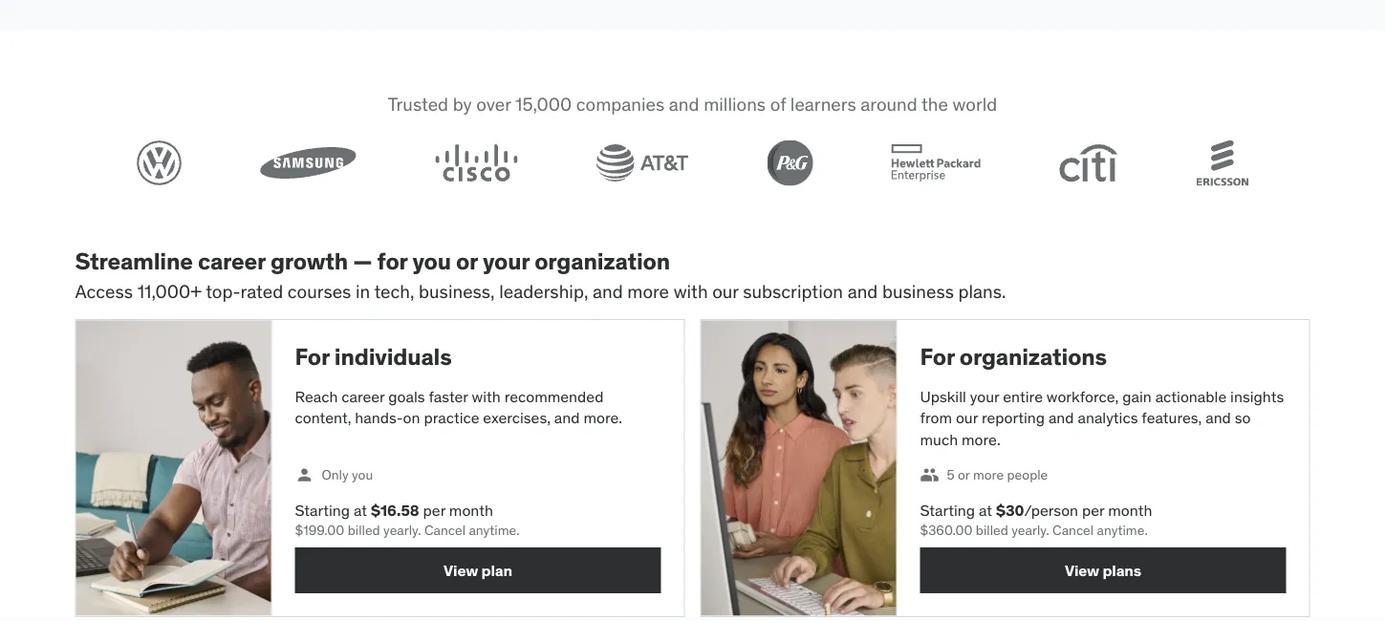Task type: locate. For each thing, give the bounding box(es) containing it.
1 horizontal spatial you
[[412, 246, 451, 275]]

0 vertical spatial more.
[[584, 408, 622, 428]]

1 vertical spatial our
[[956, 408, 978, 428]]

yearly. down $30
[[1012, 522, 1049, 539]]

cancel
[[424, 522, 466, 539], [1053, 522, 1094, 539]]

you right only
[[352, 466, 373, 484]]

yearly. inside starting at $30 /person per month $360.00 billed yearly. cancel anytime.
[[1012, 522, 1049, 539]]

0 vertical spatial you
[[412, 246, 451, 275]]

leadership,
[[499, 280, 588, 303]]

trusted
[[388, 93, 448, 116]]

0 horizontal spatial career
[[198, 246, 266, 275]]

rated
[[240, 280, 283, 303]]

starting inside "starting at $16.58 per month $199.00 billed yearly. cancel anytime."
[[295, 501, 350, 520]]

at left $30
[[979, 501, 992, 520]]

per right $16.58
[[423, 501, 445, 520]]

with inside reach career goals faster with recommended content, hands-on practice exercises, and more.
[[472, 387, 501, 406]]

our inside upskill your entire workforce, gain actionable insights from our reporting and analytics features, and so much more.
[[956, 408, 978, 428]]

$199.00
[[295, 522, 344, 539]]

yearly.
[[383, 522, 421, 539], [1012, 522, 1049, 539]]

on
[[403, 408, 420, 428]]

at left $16.58
[[354, 501, 367, 520]]

analytics
[[1078, 408, 1138, 428]]

view for for organizations
[[1065, 561, 1099, 580]]

reporting
[[982, 408, 1045, 428]]

1 horizontal spatial anytime.
[[1097, 522, 1148, 539]]

world
[[953, 93, 997, 116]]

more
[[627, 280, 669, 303], [973, 466, 1004, 484]]

more. down reporting
[[962, 429, 1001, 449]]

goals
[[388, 387, 425, 406]]

individuals
[[334, 342, 452, 371]]

1 vertical spatial more
[[973, 466, 1004, 484]]

1 yearly. from the left
[[383, 522, 421, 539]]

month up plans
[[1108, 501, 1152, 520]]

0 horizontal spatial per
[[423, 501, 445, 520]]

1 horizontal spatial at
[[979, 501, 992, 520]]

starting
[[295, 501, 350, 520], [920, 501, 975, 520]]

plans
[[1103, 561, 1141, 580]]

and left 'so'
[[1206, 408, 1231, 428]]

organizations
[[960, 342, 1107, 371]]

career inside reach career goals faster with recommended content, hands-on practice exercises, and more.
[[342, 387, 385, 406]]

content,
[[295, 408, 351, 428]]

0 horizontal spatial you
[[352, 466, 373, 484]]

for organizations
[[920, 342, 1107, 371]]

for up reach
[[295, 342, 329, 371]]

only
[[322, 466, 349, 484]]

anytime.
[[469, 522, 520, 539], [1097, 522, 1148, 539]]

1 horizontal spatial per
[[1082, 501, 1104, 520]]

upskill your entire workforce, gain actionable insights from our reporting and analytics features, and so much more.
[[920, 387, 1284, 449]]

or
[[456, 246, 478, 275], [958, 466, 970, 484]]

2 for from the left
[[920, 342, 955, 371]]

subscription
[[743, 280, 843, 303]]

career up top-
[[198, 246, 266, 275]]

cancel inside "starting at $16.58 per month $199.00 billed yearly. cancel anytime."
[[424, 522, 466, 539]]

0 horizontal spatial or
[[456, 246, 478, 275]]

and down recommended
[[554, 408, 580, 428]]

per right /person
[[1082, 501, 1104, 520]]

0 horizontal spatial with
[[472, 387, 501, 406]]

your inside streamline career growth — for you or your organization access 11,000+ top-rated courses in tech, business, leadership, and more with our subscription and business plans.
[[483, 246, 530, 275]]

and
[[669, 93, 699, 116], [593, 280, 623, 303], [848, 280, 878, 303], [554, 408, 580, 428], [1049, 408, 1074, 428], [1206, 408, 1231, 428]]

1 horizontal spatial more
[[973, 466, 1004, 484]]

month up view plan
[[449, 501, 493, 520]]

at for $16.58
[[354, 501, 367, 520]]

2 per from the left
[[1082, 501, 1104, 520]]

reach career goals faster with recommended content, hands-on practice exercises, and more.
[[295, 387, 622, 428]]

/person
[[1024, 501, 1078, 520]]

view left plan
[[444, 561, 478, 580]]

1 vertical spatial with
[[472, 387, 501, 406]]

1 horizontal spatial your
[[970, 387, 999, 406]]

0 horizontal spatial cancel
[[424, 522, 466, 539]]

view
[[444, 561, 478, 580], [1065, 561, 1099, 580]]

billed inside starting at $30 /person per month $360.00 billed yearly. cancel anytime.
[[976, 522, 1008, 539]]

0 vertical spatial our
[[712, 280, 739, 303]]

1 horizontal spatial starting
[[920, 501, 975, 520]]

1 cancel from the left
[[424, 522, 466, 539]]

0 horizontal spatial at
[[354, 501, 367, 520]]

1 horizontal spatial with
[[674, 280, 708, 303]]

at
[[354, 501, 367, 520], [979, 501, 992, 520]]

billed
[[348, 522, 380, 539], [976, 522, 1008, 539]]

0 vertical spatial more
[[627, 280, 669, 303]]

2 month from the left
[[1108, 501, 1152, 520]]

starting up $360.00
[[920, 501, 975, 520]]

0 vertical spatial or
[[456, 246, 478, 275]]

2 at from the left
[[979, 501, 992, 520]]

more right "5"
[[973, 466, 1004, 484]]

1 view from the left
[[444, 561, 478, 580]]

0 horizontal spatial more
[[627, 280, 669, 303]]

2 cancel from the left
[[1053, 522, 1094, 539]]

2 anytime. from the left
[[1097, 522, 1148, 539]]

more. inside upskill your entire workforce, gain actionable insights from our reporting and analytics features, and so much more.
[[962, 429, 1001, 449]]

view for for individuals
[[444, 561, 478, 580]]

month
[[449, 501, 493, 520], [1108, 501, 1152, 520]]

per
[[423, 501, 445, 520], [1082, 501, 1104, 520]]

career inside streamline career growth — for you or your organization access 11,000+ top-rated courses in tech, business, leadership, and more with our subscription and business plans.
[[198, 246, 266, 275]]

upskill
[[920, 387, 966, 406]]

gain
[[1122, 387, 1152, 406]]

5
[[947, 466, 955, 484]]

1 billed from the left
[[348, 522, 380, 539]]

over
[[476, 93, 511, 116]]

1 vertical spatial your
[[970, 387, 999, 406]]

yearly. down $16.58
[[383, 522, 421, 539]]

our right "from"
[[956, 408, 978, 428]]

exercises,
[[483, 408, 551, 428]]

att&t logo image
[[596, 144, 689, 182]]

1 anytime. from the left
[[469, 522, 520, 539]]

hewlett packard enterprise logo image
[[891, 144, 981, 182]]

your up leadership,
[[483, 246, 530, 275]]

0 vertical spatial your
[[483, 246, 530, 275]]

for
[[295, 342, 329, 371], [920, 342, 955, 371]]

1 per from the left
[[423, 501, 445, 520]]

0 horizontal spatial view
[[444, 561, 478, 580]]

or inside streamline career growth — for you or your organization access 11,000+ top-rated courses in tech, business, leadership, and more with our subscription and business plans.
[[456, 246, 478, 275]]

2 billed from the left
[[976, 522, 1008, 539]]

with
[[674, 280, 708, 303], [472, 387, 501, 406]]

your
[[483, 246, 530, 275], [970, 387, 999, 406]]

streamline career growth — for you or your organization access 11,000+ top-rated courses in tech, business, leadership, and more with our subscription and business plans.
[[75, 246, 1006, 303]]

15,000
[[515, 93, 572, 116]]

for
[[377, 246, 407, 275]]

1 at from the left
[[354, 501, 367, 520]]

1 starting from the left
[[295, 501, 350, 520]]

access
[[75, 280, 133, 303]]

anytime. up plan
[[469, 522, 520, 539]]

billed down $16.58
[[348, 522, 380, 539]]

1 horizontal spatial view
[[1065, 561, 1099, 580]]

our
[[712, 280, 739, 303], [956, 408, 978, 428]]

for for for individuals
[[295, 342, 329, 371]]

0 horizontal spatial more.
[[584, 408, 622, 428]]

our left subscription
[[712, 280, 739, 303]]

by
[[453, 93, 472, 116]]

2 yearly. from the left
[[1012, 522, 1049, 539]]

career
[[198, 246, 266, 275], [342, 387, 385, 406]]

at inside starting at $30 /person per month $360.00 billed yearly. cancel anytime.
[[979, 501, 992, 520]]

from
[[920, 408, 952, 428]]

more. inside reach career goals faster with recommended content, hands-on practice exercises, and more.
[[584, 408, 622, 428]]

more. down recommended
[[584, 408, 622, 428]]

more.
[[584, 408, 622, 428], [962, 429, 1001, 449]]

cancel down /person
[[1053, 522, 1094, 539]]

1 vertical spatial career
[[342, 387, 385, 406]]

1 for from the left
[[295, 342, 329, 371]]

0 horizontal spatial billed
[[348, 522, 380, 539]]

1 horizontal spatial billed
[[976, 522, 1008, 539]]

view plans link
[[920, 548, 1286, 594]]

billed down $30
[[976, 522, 1008, 539]]

1 month from the left
[[449, 501, 493, 520]]

and left millions
[[669, 93, 699, 116]]

per inside "starting at $16.58 per month $199.00 billed yearly. cancel anytime."
[[423, 501, 445, 520]]

0 horizontal spatial our
[[712, 280, 739, 303]]

or right "5"
[[958, 466, 970, 484]]

starting inside starting at $30 /person per month $360.00 billed yearly. cancel anytime.
[[920, 501, 975, 520]]

for up upskill
[[920, 342, 955, 371]]

faster
[[429, 387, 468, 406]]

ericsson logo image
[[1196, 140, 1249, 186]]

organization
[[535, 246, 670, 275]]

1 vertical spatial you
[[352, 466, 373, 484]]

cancel up view plan
[[424, 522, 466, 539]]

1 horizontal spatial our
[[956, 408, 978, 428]]

$16.58
[[371, 501, 419, 520]]

0 horizontal spatial your
[[483, 246, 530, 275]]

1 horizontal spatial career
[[342, 387, 385, 406]]

of
[[770, 93, 786, 116]]

1 horizontal spatial or
[[958, 466, 970, 484]]

0 horizontal spatial anytime.
[[469, 522, 520, 539]]

view left plans
[[1065, 561, 1099, 580]]

hands-
[[355, 408, 403, 428]]

workforce,
[[1047, 387, 1119, 406]]

or up business, on the top
[[456, 246, 478, 275]]

at inside "starting at $16.58 per month $199.00 billed yearly. cancel anytime."
[[354, 501, 367, 520]]

trusted by over 15,000 companies and millions of learners around the world
[[388, 93, 997, 116]]

you inside streamline career growth — for you or your organization access 11,000+ top-rated courses in tech, business, leadership, and more with our subscription and business plans.
[[412, 246, 451, 275]]

volkswagen logo image
[[136, 140, 182, 186]]

career up hands-
[[342, 387, 385, 406]]

1 horizontal spatial more.
[[962, 429, 1001, 449]]

reach
[[295, 387, 338, 406]]

business
[[882, 280, 954, 303]]

small image
[[295, 466, 314, 485]]

0 vertical spatial career
[[198, 246, 266, 275]]

1 horizontal spatial for
[[920, 342, 955, 371]]

small image
[[920, 466, 939, 485]]

in
[[356, 280, 370, 303]]

0 vertical spatial with
[[674, 280, 708, 303]]

citi logo image
[[1059, 144, 1118, 182]]

starting up $199.00
[[295, 501, 350, 520]]

1 horizontal spatial cancel
[[1053, 522, 1094, 539]]

cancel inside starting at $30 /person per month $360.00 billed yearly. cancel anytime.
[[1053, 522, 1094, 539]]

1 vertical spatial more.
[[962, 429, 1001, 449]]

you
[[412, 246, 451, 275], [352, 466, 373, 484]]

0 horizontal spatial for
[[295, 342, 329, 371]]

entire
[[1003, 387, 1043, 406]]

insights
[[1230, 387, 1284, 406]]

you right for at the top left
[[412, 246, 451, 275]]

1 horizontal spatial month
[[1108, 501, 1152, 520]]

1 horizontal spatial yearly.
[[1012, 522, 1049, 539]]

view plan link
[[295, 548, 661, 594]]

2 starting from the left
[[920, 501, 975, 520]]

more down the organization
[[627, 280, 669, 303]]

view plan
[[444, 561, 512, 580]]

0 horizontal spatial month
[[449, 501, 493, 520]]

your up reporting
[[970, 387, 999, 406]]

courses
[[287, 280, 351, 303]]

and left 'business'
[[848, 280, 878, 303]]

0 horizontal spatial starting
[[295, 501, 350, 520]]

around
[[861, 93, 917, 116]]

2 view from the left
[[1065, 561, 1099, 580]]

anytime. up plans
[[1097, 522, 1148, 539]]

0 horizontal spatial yearly.
[[383, 522, 421, 539]]



Task type: describe. For each thing, give the bounding box(es) containing it.
much
[[920, 429, 958, 449]]

your inside upskill your entire workforce, gain actionable insights from our reporting and analytics features, and so much more.
[[970, 387, 999, 406]]

recommended
[[504, 387, 604, 406]]

1 vertical spatial or
[[958, 466, 970, 484]]

yearly. inside "starting at $16.58 per month $199.00 billed yearly. cancel anytime."
[[383, 522, 421, 539]]

career for streamline
[[198, 246, 266, 275]]

and inside reach career goals faster with recommended content, hands-on practice exercises, and more.
[[554, 408, 580, 428]]

at for $30
[[979, 501, 992, 520]]

$360.00
[[920, 522, 973, 539]]

actionable
[[1155, 387, 1227, 406]]

starting at $16.58 per month $199.00 billed yearly. cancel anytime.
[[295, 501, 520, 539]]

top-
[[206, 280, 240, 303]]

samsung logo image
[[260, 147, 357, 179]]

so
[[1235, 408, 1251, 428]]

companies
[[576, 93, 665, 116]]

$30
[[996, 501, 1024, 520]]

for individuals
[[295, 342, 452, 371]]

streamline
[[75, 246, 193, 275]]

and down workforce,
[[1049, 408, 1074, 428]]

5 or more people
[[947, 466, 1048, 484]]

per inside starting at $30 /person per month $360.00 billed yearly. cancel anytime.
[[1082, 501, 1104, 520]]

billed inside "starting at $16.58 per month $199.00 billed yearly. cancel anytime."
[[348, 522, 380, 539]]

only you
[[322, 466, 373, 484]]

month inside "starting at $16.58 per month $199.00 billed yearly. cancel anytime."
[[449, 501, 493, 520]]

cisco logo image
[[435, 144, 518, 182]]

11,000+
[[137, 280, 202, 303]]

learners
[[790, 93, 856, 116]]

features,
[[1142, 408, 1202, 428]]

starting for $30
[[920, 501, 975, 520]]

plan
[[481, 561, 512, 580]]

millions
[[704, 93, 766, 116]]

anytime. inside "starting at $16.58 per month $199.00 billed yearly. cancel anytime."
[[469, 522, 520, 539]]

view plans
[[1065, 561, 1141, 580]]

for for for organizations
[[920, 342, 955, 371]]

plans.
[[958, 280, 1006, 303]]

the
[[921, 93, 948, 116]]

—
[[353, 246, 372, 275]]

practice
[[424, 408, 479, 428]]

career for reach
[[342, 387, 385, 406]]

with inside streamline career growth — for you or your organization access 11,000+ top-rated courses in tech, business, leadership, and more with our subscription and business plans.
[[674, 280, 708, 303]]

anytime. inside starting at $30 /person per month $360.00 billed yearly. cancel anytime.
[[1097, 522, 1148, 539]]

more inside streamline career growth — for you or your organization access 11,000+ top-rated courses in tech, business, leadership, and more with our subscription and business plans.
[[627, 280, 669, 303]]

people
[[1007, 466, 1048, 484]]

month inside starting at $30 /person per month $360.00 billed yearly. cancel anytime.
[[1108, 501, 1152, 520]]

starting for $16.58
[[295, 501, 350, 520]]

starting at $30 /person per month $360.00 billed yearly. cancel anytime.
[[920, 501, 1152, 539]]

procter & gamble logo image
[[767, 140, 813, 186]]

and down the organization
[[593, 280, 623, 303]]

our inside streamline career growth — for you or your organization access 11,000+ top-rated courses in tech, business, leadership, and more with our subscription and business plans.
[[712, 280, 739, 303]]

business,
[[419, 280, 495, 303]]

tech,
[[374, 280, 414, 303]]

growth
[[270, 246, 348, 275]]



Task type: vqa. For each thing, say whether or not it's contained in the screenshot.
anytime. to the right
yes



